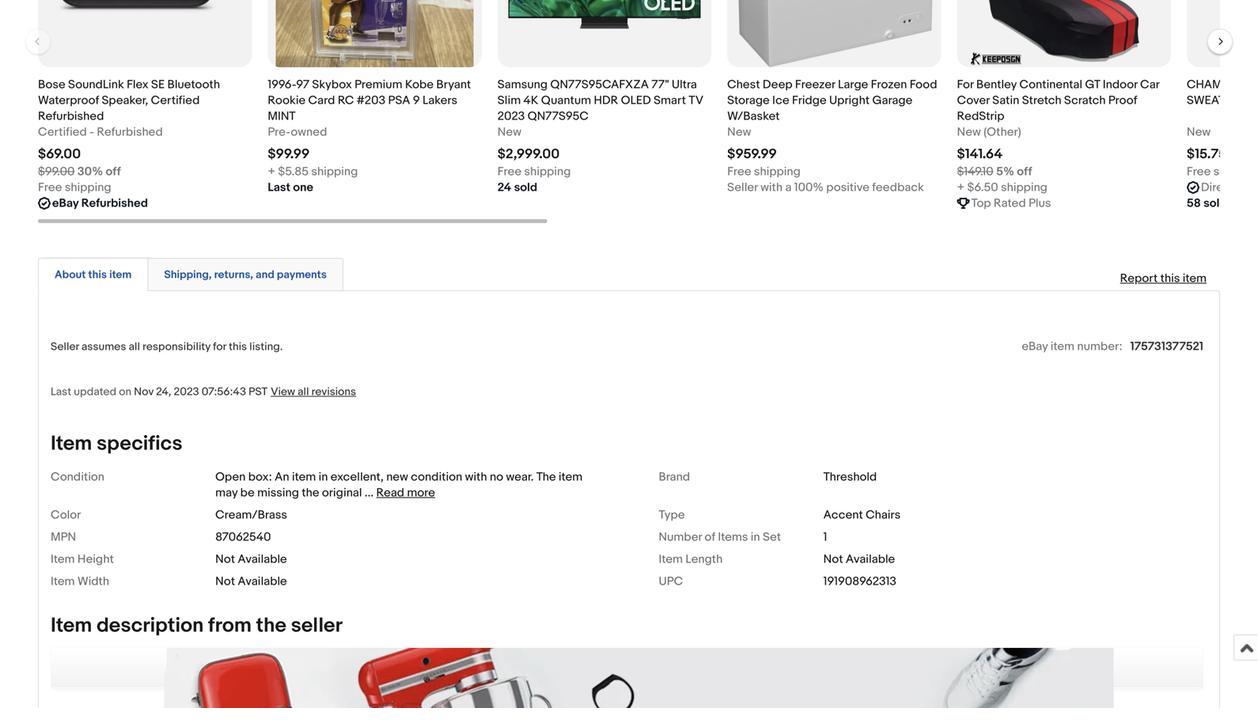 Task type: vqa. For each thing, say whether or not it's contained in the screenshot.
the left Most
no



Task type: locate. For each thing, give the bounding box(es) containing it.
shipping up top rated plus text box
[[1001, 180, 1048, 194]]

shipping up a
[[754, 164, 801, 179]]

off inside for bentley continental gt indoor car cover satin stretch scratch proof redstrip new (other) $141.64 $149.10 5% off + $6.50 shipping
[[1017, 164, 1032, 179]]

certified up $69.00
[[38, 125, 87, 139]]

refurbished
[[38, 109, 104, 123], [97, 125, 163, 139], [81, 196, 148, 210]]

all right view
[[298, 385, 309, 399]]

$99.00
[[38, 164, 75, 179]]

with left no
[[465, 470, 487, 484]]

1 horizontal spatial new text field
[[727, 124, 751, 140]]

item for item specifics
[[51, 432, 92, 456]]

in left set
[[751, 530, 760, 544]]

the left original
[[302, 486, 319, 500]]

specifics
[[97, 432, 182, 456]]

1 vertical spatial the
[[256, 614, 286, 638]]

free up 24
[[497, 164, 522, 179]]

previous price $99.00 30% off text field
[[38, 164, 121, 179]]

new text field for new
[[497, 124, 521, 140]]

3 new text field from the left
[[1187, 124, 1211, 140]]

new down redstrip
[[957, 125, 981, 139]]

0 horizontal spatial from
[[208, 614, 252, 638]]

shipping inside for bentley continental gt indoor car cover satin stretch scratch proof redstrip new (other) $141.64 $149.10 5% off + $6.50 shipping
[[1001, 180, 1048, 194]]

58
[[1187, 196, 1201, 210]]

1 horizontal spatial last
[[268, 180, 290, 194]]

1 off from the left
[[106, 164, 121, 179]]

about this item
[[55, 268, 132, 281]]

with left a
[[760, 180, 783, 194]]

eBay Refurbished text field
[[52, 195, 148, 211]]

bose
[[38, 77, 65, 92]]

0 horizontal spatial ebay
[[52, 196, 79, 210]]

new text field down w/basket
[[727, 124, 751, 140]]

this inside button
[[88, 268, 107, 281]]

refurbished down speaker,
[[97, 125, 163, 139]]

new down w/basket
[[727, 125, 751, 139]]

accent
[[823, 508, 863, 522]]

1 horizontal spatial 2023
[[497, 109, 525, 123]]

item up condition
[[51, 432, 92, 456]]

+ $6.50 shipping text field
[[957, 179, 1048, 195]]

1 vertical spatial in
[[751, 530, 760, 544]]

1 horizontal spatial from
[[1237, 180, 1258, 194]]

this
[[88, 268, 107, 281], [1160, 271, 1180, 285], [229, 340, 247, 354]]

free shipping text field down $2,999.00 text box
[[497, 164, 571, 179]]

ebay for ebay refurbished
[[52, 196, 79, 210]]

2 horizontal spatial this
[[1160, 271, 1180, 285]]

excellent,
[[331, 470, 384, 484]]

free shipping text field down the 30%
[[38, 179, 111, 195]]

$5.85
[[278, 164, 309, 179]]

1 vertical spatial certified
[[38, 125, 87, 139]]

returns,
[[214, 268, 253, 281]]

free inside 'new $15.75 free shipping'
[[1187, 164, 1211, 179]]

item down item height
[[51, 574, 75, 589]]

2 new text field from the left
[[727, 124, 751, 140]]

58 sold text field
[[1187, 195, 1227, 211]]

samsung
[[497, 77, 548, 92]]

sold inside text field
[[1204, 196, 1227, 210]]

premium
[[355, 77, 402, 92]]

+ down the $149.10 on the right
[[957, 180, 965, 194]]

previous price $149.10 5% off text field
[[957, 164, 1032, 179]]

free down $959.99 text field
[[727, 164, 751, 179]]

2023
[[497, 109, 525, 123], [174, 385, 199, 399]]

Direct from text field
[[1201, 179, 1258, 195]]

0 horizontal spatial last
[[51, 385, 71, 399]]

sold down direct
[[1204, 196, 1227, 210]]

0 horizontal spatial in
[[319, 470, 328, 484]]

$959.99 text field
[[727, 146, 777, 162]]

3 new from the left
[[957, 125, 981, 139]]

sold right 24
[[514, 180, 537, 194]]

New text field
[[497, 124, 521, 140], [727, 124, 751, 140], [1187, 124, 1211, 140]]

1 horizontal spatial seller
[[727, 180, 758, 194]]

item left number:
[[1051, 339, 1074, 354]]

0 horizontal spatial free shipping text field
[[38, 179, 111, 195]]

shipping down the 30%
[[65, 180, 111, 194]]

0 horizontal spatial seller
[[51, 340, 79, 354]]

$99.99 text field
[[268, 146, 310, 162]]

1 new from the left
[[497, 125, 521, 139]]

$99.99
[[268, 146, 310, 162]]

shipping inside the bose soundlink flex se bluetooth waterproof speaker, certified refurbished certified - refurbished $69.00 $99.00 30% off free shipping
[[65, 180, 111, 194]]

1 horizontal spatial with
[[760, 180, 783, 194]]

food
[[910, 77, 937, 92]]

new up $15.75 text box
[[1187, 125, 1211, 139]]

height
[[77, 552, 114, 566]]

new inside samsung qn77s95cafxza 77" ultra slim 4k quantum hdr oled smart tv 2023 qn77s95c new $2,999.00 free shipping 24 sold
[[497, 125, 521, 139]]

+ left $5.85
[[268, 164, 275, 179]]

1 horizontal spatial sold
[[1204, 196, 1227, 210]]

0 horizontal spatial all
[[129, 340, 140, 354]]

tab list
[[38, 255, 1220, 291]]

new inside 'new $15.75 free shipping'
[[1187, 125, 1211, 139]]

0 horizontal spatial new text field
[[497, 124, 521, 140]]

ebay left number:
[[1022, 339, 1048, 354]]

2 off from the left
[[1017, 164, 1032, 179]]

deep
[[763, 77, 792, 92]]

1 horizontal spatial off
[[1017, 164, 1032, 179]]

shipping inside 'new $15.75 free shipping'
[[1213, 164, 1258, 179]]

1 horizontal spatial free shipping text field
[[497, 164, 571, 179]]

2 horizontal spatial free shipping text field
[[1187, 164, 1258, 179]]

direct from
[[1201, 180, 1258, 194]]

all right assumes
[[129, 340, 140, 354]]

1 vertical spatial 2023
[[174, 385, 199, 399]]

0 horizontal spatial sold
[[514, 180, 537, 194]]

off
[[106, 164, 121, 179], [1017, 164, 1032, 179]]

2023 right 24,
[[174, 385, 199, 399]]

1 vertical spatial +
[[957, 180, 965, 194]]

0 vertical spatial 2023
[[497, 109, 525, 123]]

car
[[1140, 77, 1159, 92]]

seller left assumes
[[51, 340, 79, 354]]

0 horizontal spatial off
[[106, 164, 121, 179]]

free inside chest deep freezer large frozen food storage ice fridge upright garage w/basket new $959.99 free shipping seller with a 100% positive feedback
[[727, 164, 751, 179]]

new $15.75 free shipping
[[1187, 125, 1258, 179]]

for
[[957, 77, 974, 92]]

1 vertical spatial with
[[465, 470, 487, 484]]

2 vertical spatial refurbished
[[81, 196, 148, 210]]

updated
[[74, 385, 116, 399]]

0 horizontal spatial 2023
[[174, 385, 199, 399]]

1 horizontal spatial all
[[298, 385, 309, 399]]

certified down se on the top of the page
[[151, 93, 200, 107]]

top
[[971, 196, 991, 210]]

9
[[413, 93, 420, 107]]

0 vertical spatial seller
[[727, 180, 758, 194]]

refurbished down waterproof
[[38, 109, 104, 123]]

waterproof
[[38, 93, 99, 107]]

skybox
[[312, 77, 352, 92]]

assumes
[[81, 340, 126, 354]]

free down $15.75 text box
[[1187, 164, 1211, 179]]

2023 down slim
[[497, 109, 525, 123]]

ebay down $99.00
[[52, 196, 79, 210]]

item down item width
[[51, 614, 92, 638]]

open box: an item in excellent, new condition with no wear. the item may be missing the original ...
[[215, 470, 583, 500]]

Certified - Refurbished text field
[[38, 124, 163, 140]]

this for about
[[88, 268, 107, 281]]

item up upc
[[659, 552, 683, 566]]

pre-
[[268, 125, 291, 139]]

shipping up one
[[311, 164, 358, 179]]

not available for item length
[[823, 552, 895, 566]]

this right 'about'
[[88, 268, 107, 281]]

item inside button
[[109, 268, 132, 281]]

not available for item height
[[215, 552, 287, 566]]

quantum
[[541, 93, 591, 107]]

chairs
[[866, 508, 901, 522]]

Seller with a 100% positive feedback text field
[[727, 179, 924, 195]]

Free shipping text field
[[497, 164, 571, 179], [1187, 164, 1258, 179], [38, 179, 111, 195]]

item right report
[[1183, 271, 1207, 285]]

positive
[[826, 180, 870, 194]]

new
[[497, 125, 521, 139], [727, 125, 751, 139], [957, 125, 981, 139], [1187, 125, 1211, 139]]

shipping, returns, and payments
[[164, 268, 327, 281]]

0 vertical spatial sold
[[514, 180, 537, 194]]

item for item width
[[51, 574, 75, 589]]

this right report
[[1160, 271, 1180, 285]]

0 horizontal spatial the
[[256, 614, 286, 638]]

0 vertical spatial the
[[302, 486, 319, 500]]

free shipping text field up direct
[[1187, 164, 1258, 179]]

0 vertical spatial ebay
[[52, 196, 79, 210]]

$6.50
[[967, 180, 998, 194]]

0 horizontal spatial +
[[268, 164, 275, 179]]

2 new from the left
[[727, 125, 751, 139]]

Free shipping text field
[[727, 164, 801, 179]]

not available for item width
[[215, 574, 287, 589]]

in up original
[[319, 470, 328, 484]]

not for length
[[823, 552, 843, 566]]

no
[[490, 470, 503, 484]]

ebay inside text field
[[52, 196, 79, 210]]

1 vertical spatial from
[[208, 614, 252, 638]]

this right "for" at left top
[[229, 340, 247, 354]]

rc
[[338, 93, 354, 107]]

new text field up $15.75 text box
[[1187, 124, 1211, 140]]

smart
[[654, 93, 686, 107]]

0 horizontal spatial this
[[88, 268, 107, 281]]

available for length
[[846, 552, 895, 566]]

item down mpn at the left of the page
[[51, 552, 75, 566]]

last left updated
[[51, 385, 71, 399]]

1 new text field from the left
[[497, 124, 521, 140]]

free shipping text field for $15.75
[[1187, 164, 1258, 179]]

threshold
[[823, 470, 877, 484]]

$2,999.00 text field
[[497, 146, 560, 162]]

seller
[[727, 180, 758, 194], [51, 340, 79, 354]]

continental
[[1019, 77, 1082, 92]]

large
[[838, 77, 868, 92]]

shipping,
[[164, 268, 212, 281]]

0 vertical spatial from
[[1237, 180, 1258, 194]]

1 horizontal spatial +
[[957, 180, 965, 194]]

1 vertical spatial all
[[298, 385, 309, 399]]

w/basket
[[727, 109, 780, 123]]

report this item link
[[1112, 263, 1215, 293]]

shipping down $2,999.00 text box
[[524, 164, 571, 179]]

mpn
[[51, 530, 76, 544]]

shipping
[[311, 164, 358, 179], [524, 164, 571, 179], [754, 164, 801, 179], [1213, 164, 1258, 179], [65, 180, 111, 194], [1001, 180, 1048, 194]]

ebay for ebay item number: 175731377521
[[1022, 339, 1048, 354]]

chest deep freezer large frozen food storage ice fridge upright garage w/basket new $959.99 free shipping seller with a 100% positive feedback
[[727, 77, 937, 194]]

item for item height
[[51, 552, 75, 566]]

ebay refurbished
[[52, 196, 148, 210]]

responsibility
[[142, 340, 211, 354]]

refurbished down the 30%
[[81, 196, 148, 210]]

ultra
[[672, 77, 697, 92]]

item right 'about'
[[109, 268, 132, 281]]

view all revisions link
[[268, 384, 356, 399]]

hdr
[[594, 93, 618, 107]]

0 vertical spatial in
[[319, 470, 328, 484]]

$959.99
[[727, 146, 777, 162]]

1 horizontal spatial the
[[302, 486, 319, 500]]

qn77s95c
[[528, 109, 589, 123]]

tab list containing about this item
[[38, 255, 1220, 291]]

off right 5%
[[1017, 164, 1032, 179]]

item specifics
[[51, 432, 182, 456]]

shipping, returns, and payments button
[[164, 267, 327, 282]]

all
[[129, 340, 140, 354], [298, 385, 309, 399]]

off right the 30%
[[106, 164, 121, 179]]

accent chairs
[[823, 508, 901, 522]]

items
[[718, 530, 748, 544]]

1 vertical spatial sold
[[1204, 196, 1227, 210]]

the left seller
[[256, 614, 286, 638]]

with
[[760, 180, 783, 194], [465, 470, 487, 484]]

1
[[823, 530, 827, 544]]

0 vertical spatial certified
[[151, 93, 200, 107]]

0 vertical spatial last
[[268, 180, 290, 194]]

description
[[97, 614, 204, 638]]

100%
[[794, 180, 824, 194]]

4 new from the left
[[1187, 125, 1211, 139]]

new up $2,999.00
[[497, 125, 521, 139]]

2 horizontal spatial new text field
[[1187, 124, 1211, 140]]

box:
[[248, 470, 272, 484]]

1 horizontal spatial ebay
[[1022, 339, 1048, 354]]

0 vertical spatial +
[[268, 164, 275, 179]]

speaker,
[[102, 93, 148, 107]]

0 vertical spatial with
[[760, 180, 783, 194]]

0 horizontal spatial with
[[465, 470, 487, 484]]

soundlink
[[68, 77, 124, 92]]

free down $99.00
[[38, 180, 62, 194]]

shipping up 'direct from'
[[1213, 164, 1258, 179]]

seller down free shipping text box
[[727, 180, 758, 194]]

refurbished inside text field
[[81, 196, 148, 210]]

shipping inside "1996-97 skybox premium kobe bryant rookie card rc #203 psa 9 lakers mint pre-owned $99.99 + $5.85 shipping last one"
[[311, 164, 358, 179]]

new text field up $2,999.00
[[497, 124, 521, 140]]

last down $5.85
[[268, 180, 290, 194]]

on
[[119, 385, 131, 399]]

not available
[[215, 552, 287, 566], [823, 552, 895, 566], [215, 574, 287, 589]]

1 vertical spatial ebay
[[1022, 339, 1048, 354]]



Task type: describe. For each thing, give the bounding box(es) containing it.
Last one text field
[[268, 179, 313, 195]]

lakers
[[422, 93, 457, 107]]

1 vertical spatial refurbished
[[97, 125, 163, 139]]

gt
[[1085, 77, 1100, 92]]

mint
[[268, 109, 296, 123]]

condition
[[51, 470, 104, 484]]

the
[[536, 470, 556, 484]]

read more button
[[376, 486, 435, 500]]

free inside the bose soundlink flex se bluetooth waterproof speaker, certified refurbished certified - refurbished $69.00 $99.00 30% off free shipping
[[38, 180, 62, 194]]

item right the an
[[292, 470, 316, 484]]

and
[[256, 268, 274, 281]]

condition
[[411, 470, 462, 484]]

item right the at the left of the page
[[559, 470, 583, 484]]

tv
[[689, 93, 703, 107]]

payments
[[277, 268, 327, 281]]

one
[[293, 180, 313, 194]]

garage
[[872, 93, 913, 107]]

Pre-owned text field
[[268, 124, 327, 140]]

item length
[[659, 552, 723, 566]]

1 horizontal spatial this
[[229, 340, 247, 354]]

seller assumes all responsibility for this listing.
[[51, 340, 283, 354]]

cream/brass
[[215, 508, 287, 522]]

champion
[[1187, 77, 1250, 92]]

storage
[[727, 93, 770, 107]]

new
[[386, 470, 408, 484]]

1 horizontal spatial in
[[751, 530, 760, 544]]

free inside samsung qn77s95cafxza 77" ultra slim 4k quantum hdr oled smart tv 2023 qn77s95c new $2,999.00 free shipping 24 sold
[[497, 164, 522, 179]]

psa
[[388, 93, 410, 107]]

number:
[[1077, 339, 1122, 354]]

1 horizontal spatial certified
[[151, 93, 200, 107]]

from inside text box
[[1237, 180, 1258, 194]]

24
[[497, 180, 511, 194]]

+ $5.85 shipping text field
[[268, 164, 358, 179]]

2023 inside samsung qn77s95cafxza 77" ultra slim 4k quantum hdr oled smart tv 2023 qn77s95c new $2,999.00 free shipping 24 sold
[[497, 109, 525, 123]]

wear.
[[506, 470, 534, 484]]

this for report
[[1160, 271, 1180, 285]]

+ inside for bentley continental gt indoor car cover satin stretch scratch proof redstrip new (other) $141.64 $149.10 5% off + $6.50 shipping
[[957, 180, 965, 194]]

number of items in set
[[659, 530, 781, 544]]

$2,999.00
[[497, 146, 560, 162]]

sold inside samsung qn77s95cafxza 77" ultra slim 4k quantum hdr oled smart tv 2023 qn77s95c new $2,999.00 free shipping 24 sold
[[514, 180, 537, 194]]

brand
[[659, 470, 690, 484]]

plus
[[1029, 196, 1051, 210]]

item for item description from the seller
[[51, 614, 92, 638]]

direct
[[1201, 180, 1234, 194]]

report
[[1120, 271, 1158, 285]]

redstrip
[[957, 109, 1004, 123]]

for
[[213, 340, 226, 354]]

fridge
[[792, 93, 827, 107]]

with inside chest deep freezer large frozen food storage ice fridge upright garage w/basket new $959.99 free shipping seller with a 100% positive feedback
[[760, 180, 783, 194]]

0 horizontal spatial certified
[[38, 125, 87, 139]]

off inside the bose soundlink flex se bluetooth waterproof speaker, certified refurbished certified - refurbished $69.00 $99.00 30% off free shipping
[[106, 164, 121, 179]]

last updated on nov 24, 2023 07:56:43 pst view all revisions
[[51, 385, 356, 399]]

open
[[215, 470, 246, 484]]

indoor
[[1103, 77, 1138, 92]]

0 vertical spatial refurbished
[[38, 109, 104, 123]]

1996-
[[268, 77, 296, 92]]

samsung qn77s95cafxza 77" ultra slim 4k quantum hdr oled smart tv 2023 qn77s95c new $2,999.00 free shipping 24 sold
[[497, 77, 703, 194]]

freezer
[[795, 77, 835, 92]]

card
[[308, 93, 335, 107]]

+ inside "1996-97 skybox premium kobe bryant rookie card rc #203 psa 9 lakers mint pre-owned $99.99 + $5.85 shipping last one"
[[268, 164, 275, 179]]

in inside open box: an item in excellent, new condition with no wear. the item may be missing the original ...
[[319, 470, 328, 484]]

4k
[[523, 93, 538, 107]]

0 vertical spatial all
[[129, 340, 140, 354]]

report this item
[[1120, 271, 1207, 285]]

(other)
[[984, 125, 1021, 139]]

a
[[785, 180, 792, 194]]

b
[[1253, 77, 1258, 92]]

24 sold text field
[[497, 179, 537, 195]]

bryant
[[436, 77, 471, 92]]

owned
[[291, 125, 327, 139]]

item for item length
[[659, 552, 683, 566]]

$69.00 text field
[[38, 146, 81, 162]]

bluetooth
[[167, 77, 220, 92]]

of
[[705, 530, 715, 544]]

may
[[215, 486, 238, 500]]

new text field for $959.99
[[727, 124, 751, 140]]

175731377521
[[1130, 339, 1203, 354]]

shipping inside chest deep freezer large frozen food storage ice fridge upright garage w/basket new $959.99 free shipping seller with a 100% positive feedback
[[754, 164, 801, 179]]

last inside "1996-97 skybox premium kobe bryant rookie card rc #203 psa 9 lakers mint pre-owned $99.99 + $5.85 shipping last one"
[[268, 180, 290, 194]]

$141.64
[[957, 146, 1003, 162]]

not for width
[[215, 574, 235, 589]]

new inside for bentley continental gt indoor car cover satin stretch scratch proof redstrip new (other) $141.64 $149.10 5% off + $6.50 shipping
[[957, 125, 981, 139]]

ebay item number: 175731377521
[[1022, 339, 1203, 354]]

view
[[271, 385, 295, 399]]

frozen
[[871, 77, 907, 92]]

87062540
[[215, 530, 271, 544]]

ice
[[772, 93, 789, 107]]

color
[[51, 508, 81, 522]]

$149.10
[[957, 164, 994, 179]]

champion b
[[1187, 77, 1258, 107]]

77"
[[651, 77, 669, 92]]

1 vertical spatial last
[[51, 385, 71, 399]]

stretch
[[1022, 93, 1061, 107]]

about
[[55, 268, 86, 281]]

1 vertical spatial seller
[[51, 340, 79, 354]]

$141.64 text field
[[957, 146, 1003, 162]]

the inside open box: an item in excellent, new condition with no wear. the item may be missing the original ...
[[302, 486, 319, 500]]

satin
[[992, 93, 1019, 107]]

shipping inside samsung qn77s95cafxza 77" ultra slim 4k quantum hdr oled smart tv 2023 qn77s95c new $2,999.00 free shipping 24 sold
[[524, 164, 571, 179]]

not for height
[[215, 552, 235, 566]]

more
[[407, 486, 435, 500]]

revisions
[[311, 385, 356, 399]]

Top Rated Plus text field
[[971, 195, 1051, 211]]

oled
[[621, 93, 651, 107]]

flex
[[127, 77, 148, 92]]

with inside open box: an item in excellent, new condition with no wear. the item may be missing the original ...
[[465, 470, 487, 484]]

free shipping text field for $2,999.00
[[497, 164, 571, 179]]

for bentley continental gt indoor car cover satin stretch scratch proof redstrip new (other) $141.64 $149.10 5% off + $6.50 shipping
[[957, 77, 1159, 194]]

top rated plus
[[971, 196, 1051, 210]]

seller inside chest deep freezer large frozen food storage ice fridge upright garage w/basket new $959.99 free shipping seller with a 100% positive feedback
[[727, 180, 758, 194]]

nov
[[134, 385, 154, 399]]

$15.75 text field
[[1187, 146, 1226, 162]]

available for width
[[238, 574, 287, 589]]

available for height
[[238, 552, 287, 566]]

set
[[763, 530, 781, 544]]

se
[[151, 77, 165, 92]]

New (Other) text field
[[957, 124, 1021, 140]]

rookie
[[268, 93, 306, 107]]

new inside chest deep freezer large frozen food storage ice fridge upright garage w/basket new $959.99 free shipping seller with a 100% positive feedback
[[727, 125, 751, 139]]



